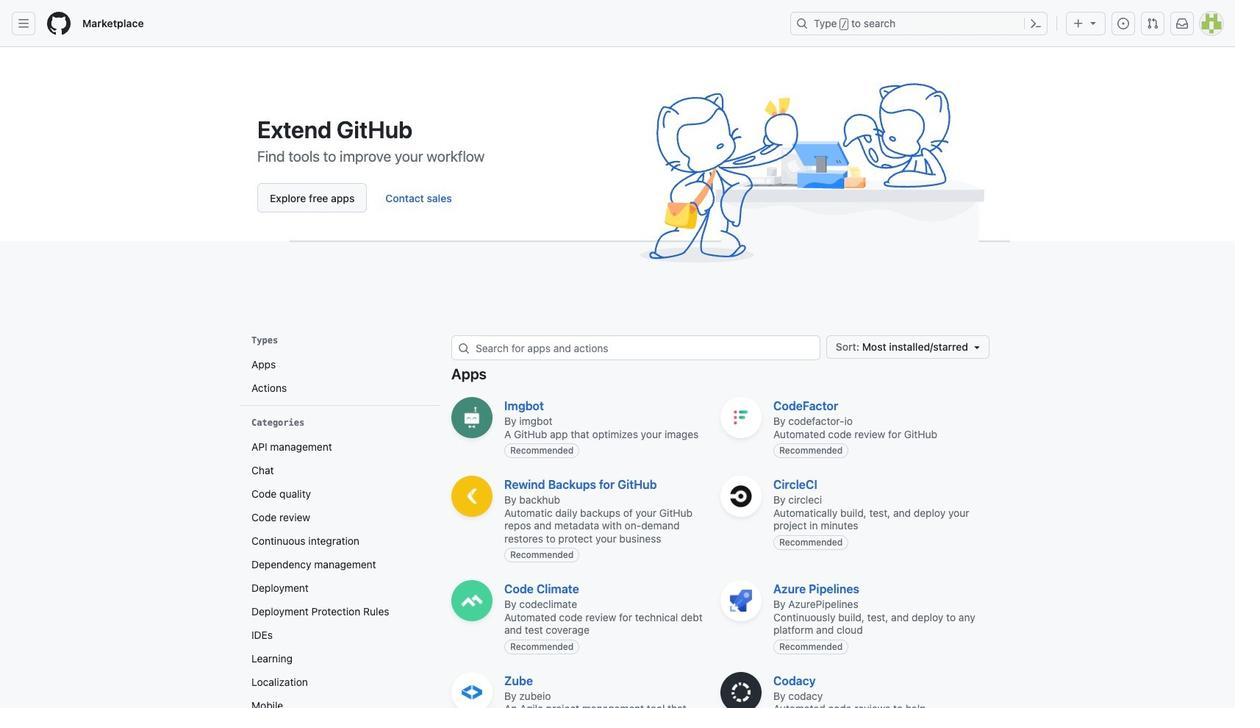 Task type: vqa. For each thing, say whether or not it's contained in the screenshot.
plus icon
yes



Task type: describe. For each thing, give the bounding box(es) containing it.
command palette image
[[1031, 18, 1042, 29]]

2 list from the top
[[246, 435, 434, 708]]

1 horizontal spatial triangle down image
[[1088, 17, 1100, 29]]

1 vertical spatial triangle down image
[[972, 341, 983, 353]]

plus image
[[1073, 18, 1085, 29]]



Task type: locate. For each thing, give the bounding box(es) containing it.
0 vertical spatial triangle down image
[[1088, 17, 1100, 29]]

triangle down image
[[1088, 17, 1100, 29], [972, 341, 983, 353]]

1 list from the top
[[246, 353, 434, 400]]

list
[[246, 353, 434, 400], [246, 435, 434, 708]]

issue opened image
[[1118, 18, 1130, 29]]

0 horizontal spatial triangle down image
[[972, 341, 983, 353]]

git pull request image
[[1147, 18, 1159, 29]]

0 vertical spatial list
[[246, 353, 434, 400]]

1 vertical spatial list
[[246, 435, 434, 708]]

notifications image
[[1177, 18, 1189, 29]]

Search for apps and actions text field
[[476, 336, 820, 360]]

homepage image
[[47, 12, 71, 35]]

search image
[[458, 342, 470, 354]]



